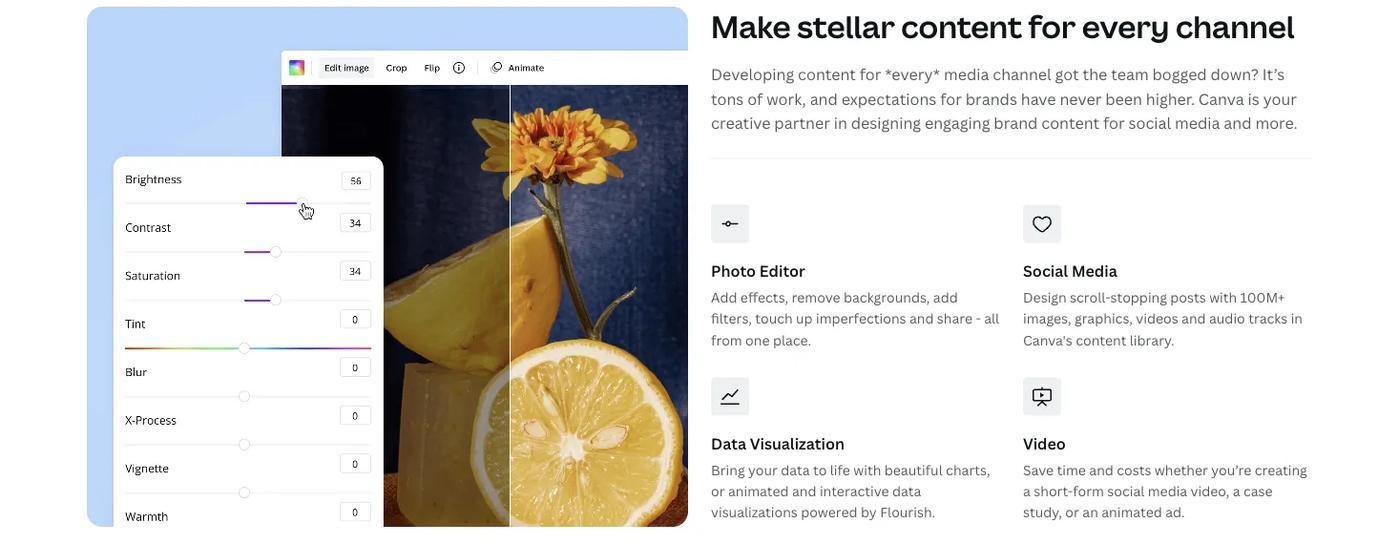 Task type: vqa. For each thing, say whether or not it's contained in the screenshot.
infographic link at the left
no



Task type: describe. For each thing, give the bounding box(es) containing it.
audio
[[1210, 310, 1246, 328]]

1 vertical spatial data
[[893, 483, 922, 501]]

or inside data visualization bring your data to life with beautiful charts, or animated and interactive data visualizations powered by flourish.
[[711, 483, 725, 501]]

video
[[1024, 433, 1067, 454]]

add
[[711, 289, 738, 307]]

video,
[[1191, 483, 1230, 501]]

channel for media
[[993, 64, 1052, 85]]

creating
[[1255, 461, 1308, 479]]

time
[[1058, 461, 1087, 479]]

costs
[[1117, 461, 1152, 479]]

social
[[1024, 261, 1069, 281]]

content up work,
[[798, 64, 856, 85]]

animated inside save time and costs whether you're creating a short-form social media video, a case study, or an animated ad.
[[1102, 504, 1163, 522]]

place.
[[773, 331, 812, 349]]

images,
[[1024, 310, 1072, 328]]

ad.
[[1166, 504, 1186, 522]]

add
[[934, 289, 958, 307]]

-
[[976, 310, 981, 328]]

developing
[[711, 64, 795, 85]]

form
[[1073, 483, 1105, 501]]

photo
[[711, 261, 756, 281]]

designing
[[852, 113, 922, 134]]

100m+
[[1241, 289, 1286, 307]]

short-
[[1034, 483, 1073, 501]]

design
[[1024, 289, 1067, 307]]

is
[[1249, 89, 1260, 109]]

got
[[1056, 64, 1080, 85]]

scroll-
[[1071, 289, 1111, 307]]

and inside social media design scroll-stopping posts with 100m+ images, graphics, videos and audio tracks in canva's content library.
[[1182, 310, 1207, 328]]

never
[[1060, 89, 1102, 109]]

and inside save time and costs whether you're creating a short-form social media video, a case study, or an animated ad.
[[1090, 461, 1114, 479]]

powered
[[801, 504, 858, 522]]

media inside save time and costs whether you're creating a short-form social media video, a case study, or an animated ad.
[[1149, 483, 1188, 501]]

bring
[[711, 461, 745, 479]]

library.
[[1130, 331, 1175, 349]]

study,
[[1024, 504, 1063, 522]]

touch
[[756, 310, 793, 328]]

expectations
[[842, 89, 937, 109]]

social inside save time and costs whether you're creating a short-form social media video, a case study, or an animated ad.
[[1108, 483, 1145, 501]]

and down is on the top of page
[[1225, 113, 1252, 134]]

work,
[[767, 89, 807, 109]]

in inside social media design scroll-stopping posts with 100m+ images, graphics, videos and audio tracks in canva's content library.
[[1292, 310, 1304, 328]]

1 a from the left
[[1024, 483, 1031, 501]]

you're
[[1212, 461, 1252, 479]]

make
[[711, 6, 791, 48]]

share
[[938, 310, 973, 328]]

remove
[[792, 289, 841, 307]]

brand
[[994, 113, 1038, 134]]

beautiful
[[885, 461, 943, 479]]

from
[[711, 331, 743, 349]]

by
[[861, 504, 877, 522]]

data
[[711, 433, 747, 454]]

have
[[1022, 89, 1057, 109]]

developing content for *every* media channel got the team bogged down? it's tons of work, and expectations for brands have never been higher. canva is your creative partner in designing engaging brand content for social media and more.
[[711, 64, 1298, 134]]

visualizations
[[711, 504, 798, 522]]

data visualization bring your data to life with beautiful charts, or animated and interactive data visualizations powered by flourish.
[[711, 433, 991, 522]]

0 vertical spatial data
[[781, 461, 810, 479]]

0 vertical spatial media
[[944, 64, 990, 85]]

flourish.
[[881, 504, 936, 522]]

1 vertical spatial media
[[1176, 113, 1221, 134]]

your inside developing content for *every* media channel got the team bogged down? it's tons of work, and expectations for brands have never been higher. canva is your creative partner in designing engaging brand content for social media and more.
[[1264, 89, 1298, 109]]

visualization
[[750, 433, 845, 454]]

been
[[1106, 89, 1143, 109]]

more.
[[1256, 113, 1298, 134]]



Task type: locate. For each thing, give the bounding box(es) containing it.
your right bring
[[749, 461, 778, 479]]

and inside data visualization bring your data to life with beautiful charts, or animated and interactive data visualizations powered by flourish.
[[793, 483, 817, 501]]

social inside developing content for *every* media channel got the team bogged down? it's tons of work, and expectations for brands have never been higher. canva is your creative partner in designing engaging brand content for social media and more.
[[1129, 113, 1172, 134]]

content up *every*
[[902, 6, 1023, 48]]

*every*
[[886, 64, 941, 85]]

your up more.
[[1264, 89, 1298, 109]]

media
[[1072, 261, 1118, 281]]

interactive
[[820, 483, 890, 501]]

to
[[814, 461, 827, 479]]

1 horizontal spatial channel
[[1176, 6, 1296, 48]]

it's
[[1263, 64, 1286, 85]]

channel up down?
[[1176, 6, 1296, 48]]

and
[[810, 89, 838, 109], [1225, 113, 1252, 134], [910, 310, 934, 328], [1182, 310, 1207, 328], [1090, 461, 1114, 479], [793, 483, 817, 501]]

whether
[[1155, 461, 1209, 479]]

1 vertical spatial in
[[1292, 310, 1304, 328]]

1 horizontal spatial or
[[1066, 504, 1080, 522]]

2 vertical spatial media
[[1149, 483, 1188, 501]]

a
[[1024, 483, 1031, 501], [1234, 483, 1241, 501]]

backgrounds,
[[844, 289, 931, 307]]

social down higher.
[[1129, 113, 1172, 134]]

1 vertical spatial with
[[854, 461, 882, 479]]

photo-editor (2) image
[[87, 7, 689, 528]]

partner
[[775, 113, 831, 134]]

filters,
[[711, 310, 752, 328]]

case
[[1244, 483, 1274, 501]]

for up expectations
[[860, 64, 882, 85]]

or
[[711, 483, 725, 501], [1066, 504, 1080, 522]]

0 horizontal spatial data
[[781, 461, 810, 479]]

media
[[944, 64, 990, 85], [1176, 113, 1221, 134], [1149, 483, 1188, 501]]

posts
[[1171, 289, 1207, 307]]

the
[[1083, 64, 1108, 85]]

1 horizontal spatial data
[[893, 483, 922, 501]]

with up interactive
[[854, 461, 882, 479]]

one
[[746, 331, 770, 349]]

1 horizontal spatial your
[[1264, 89, 1298, 109]]

in right tracks
[[1292, 310, 1304, 328]]

a left case
[[1234, 483, 1241, 501]]

graphics,
[[1075, 310, 1133, 328]]

animated up the visualizations
[[729, 483, 789, 501]]

save
[[1024, 461, 1054, 479]]

all
[[985, 310, 1000, 328]]

or down bring
[[711, 483, 725, 501]]

data left the to
[[781, 461, 810, 479]]

0 horizontal spatial animated
[[729, 483, 789, 501]]

0 vertical spatial with
[[1210, 289, 1238, 307]]

in
[[834, 113, 848, 134], [1292, 310, 1304, 328]]

canva's
[[1024, 331, 1073, 349]]

0 horizontal spatial channel
[[993, 64, 1052, 85]]

life
[[831, 461, 851, 479]]

for down been
[[1104, 113, 1126, 134]]

stellar
[[798, 6, 896, 48]]

content down the 'never'
[[1042, 113, 1100, 134]]

1 vertical spatial social
[[1108, 483, 1145, 501]]

save time and costs whether you're creating a short-form social media video, a case study, or an animated ad.
[[1024, 461, 1308, 522]]

or left an
[[1066, 504, 1080, 522]]

higher.
[[1147, 89, 1196, 109]]

or inside save time and costs whether you're creating a short-form social media video, a case study, or an animated ad.
[[1066, 504, 1080, 522]]

0 horizontal spatial a
[[1024, 483, 1031, 501]]

of
[[748, 89, 763, 109]]

up
[[796, 310, 813, 328]]

content
[[902, 6, 1023, 48], [798, 64, 856, 85], [1042, 113, 1100, 134], [1076, 331, 1127, 349]]

0 vertical spatial or
[[711, 483, 725, 501]]

animated inside data visualization bring your data to life with beautiful charts, or animated and interactive data visualizations powered by flourish.
[[729, 483, 789, 501]]

bogged
[[1153, 64, 1208, 85]]

media up the brands
[[944, 64, 990, 85]]

0 horizontal spatial in
[[834, 113, 848, 134]]

channel
[[1176, 6, 1296, 48], [993, 64, 1052, 85]]

editor
[[760, 261, 806, 281]]

in right partner
[[834, 113, 848, 134]]

content inside social media design scroll-stopping posts with 100m+ images, graphics, videos and audio tracks in canva's content library.
[[1076, 331, 1127, 349]]

creative
[[711, 113, 771, 134]]

stopping
[[1111, 289, 1168, 307]]

content down graphics,
[[1076, 331, 1127, 349]]

in inside developing content for *every* media channel got the team bogged down? it's tons of work, and expectations for brands have never been higher. canva is your creative partner in designing engaging brand content for social media and more.
[[834, 113, 848, 134]]

and down posts
[[1182, 310, 1207, 328]]

data up flourish.
[[893, 483, 922, 501]]

1 vertical spatial animated
[[1102, 504, 1163, 522]]

1 horizontal spatial with
[[1210, 289, 1238, 307]]

animated
[[729, 483, 789, 501], [1102, 504, 1163, 522]]

brands
[[966, 89, 1018, 109]]

0 horizontal spatial your
[[749, 461, 778, 479]]

and up form
[[1090, 461, 1114, 479]]

0 vertical spatial in
[[834, 113, 848, 134]]

social down 'costs'
[[1108, 483, 1145, 501]]

charts,
[[946, 461, 991, 479]]

tracks
[[1249, 310, 1288, 328]]

0 vertical spatial channel
[[1176, 6, 1296, 48]]

1 horizontal spatial in
[[1292, 310, 1304, 328]]

and inside photo editor add effects, remove backgrounds, add filters, touch up imperfections and share - all from one place.
[[910, 310, 934, 328]]

and up partner
[[810, 89, 838, 109]]

for up got
[[1029, 6, 1076, 48]]

channel inside developing content for *every* media channel got the team bogged down? it's tons of work, and expectations for brands have never been higher. canva is your creative partner in designing engaging brand content for social media and more.
[[993, 64, 1052, 85]]

social media design scroll-stopping posts with 100m+ images, graphics, videos and audio tracks in canva's content library.
[[1024, 261, 1304, 349]]

channel up have
[[993, 64, 1052, 85]]

imperfections
[[816, 310, 907, 328]]

0 vertical spatial animated
[[729, 483, 789, 501]]

data
[[781, 461, 810, 479], [893, 483, 922, 501]]

your
[[1264, 89, 1298, 109], [749, 461, 778, 479]]

with
[[1210, 289, 1238, 307], [854, 461, 882, 479]]

0 vertical spatial your
[[1264, 89, 1298, 109]]

animated right an
[[1102, 504, 1163, 522]]

1 vertical spatial channel
[[993, 64, 1052, 85]]

with inside social media design scroll-stopping posts with 100m+ images, graphics, videos and audio tracks in canva's content library.
[[1210, 289, 1238, 307]]

with up 'audio'
[[1210, 289, 1238, 307]]

1 horizontal spatial a
[[1234, 483, 1241, 501]]

your inside data visualization bring your data to life with beautiful charts, or animated and interactive data visualizations powered by flourish.
[[749, 461, 778, 479]]

social
[[1129, 113, 1172, 134], [1108, 483, 1145, 501]]

channel for every
[[1176, 6, 1296, 48]]

an
[[1083, 504, 1099, 522]]

0 vertical spatial social
[[1129, 113, 1172, 134]]

1 horizontal spatial animated
[[1102, 504, 1163, 522]]

videos
[[1137, 310, 1179, 328]]

canva
[[1199, 89, 1245, 109]]

1 vertical spatial your
[[749, 461, 778, 479]]

a down save
[[1024, 483, 1031, 501]]

effects,
[[741, 289, 789, 307]]

tons
[[711, 89, 744, 109]]

down?
[[1211, 64, 1260, 85]]

and down the to
[[793, 483, 817, 501]]

0 horizontal spatial with
[[854, 461, 882, 479]]

with inside data visualization bring your data to life with beautiful charts, or animated and interactive data visualizations powered by flourish.
[[854, 461, 882, 479]]

every
[[1083, 6, 1170, 48]]

make stellar content for every channel
[[711, 6, 1296, 48]]

2 a from the left
[[1234, 483, 1241, 501]]

for up engaging
[[941, 89, 963, 109]]

team
[[1112, 64, 1149, 85]]

media down canva
[[1176, 113, 1221, 134]]

0 horizontal spatial or
[[711, 483, 725, 501]]

and down add
[[910, 310, 934, 328]]

engaging
[[925, 113, 991, 134]]

1 vertical spatial or
[[1066, 504, 1080, 522]]

media up ad.
[[1149, 483, 1188, 501]]

photo editor add effects, remove backgrounds, add filters, touch up imperfections and share - all from one place.
[[711, 261, 1000, 349]]



